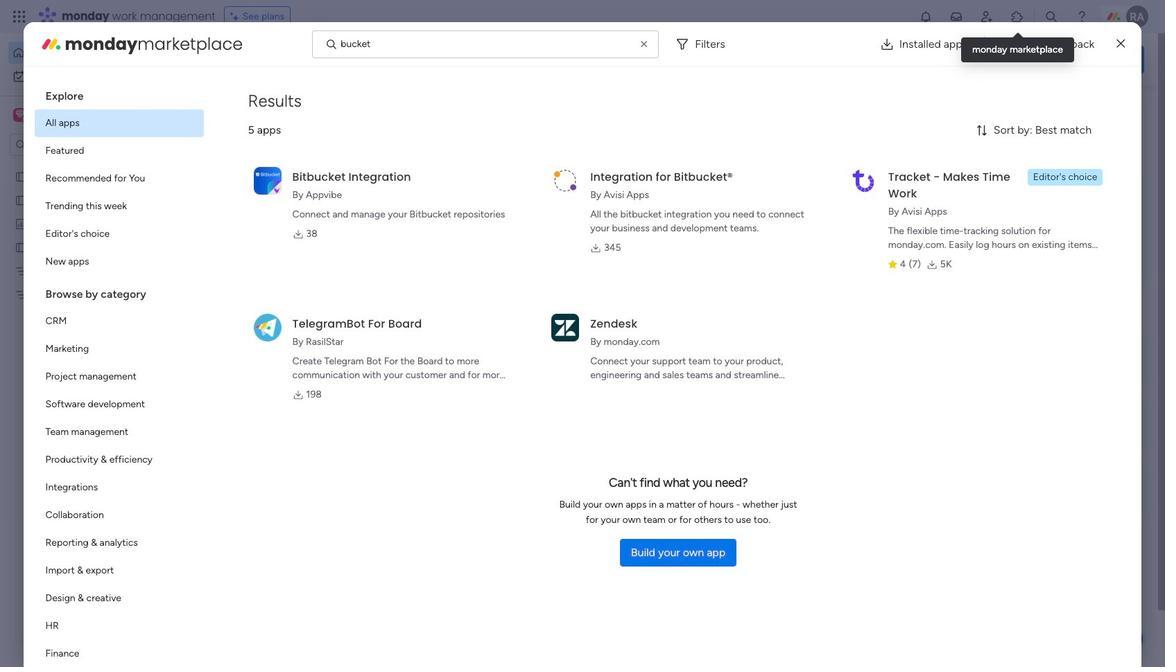 Task type: locate. For each thing, give the bounding box(es) containing it.
update feed image
[[950, 10, 963, 24]]

Search in workspace field
[[29, 137, 116, 153]]

public board image down public board image
[[15, 194, 28, 207]]

1 vertical spatial public board image
[[15, 241, 28, 254]]

1 vertical spatial heading
[[34, 276, 204, 308]]

public board image
[[15, 170, 28, 183]]

0 horizontal spatial monday marketplace image
[[40, 33, 62, 55]]

dapulse x slim image
[[1117, 36, 1125, 52]]

ruby anderson image
[[1126, 6, 1149, 28]]

heading
[[34, 78, 204, 110], [34, 276, 204, 308]]

option
[[8, 42, 169, 64], [8, 65, 169, 87], [34, 110, 204, 137], [34, 137, 204, 165], [0, 164, 177, 167], [34, 165, 204, 193], [34, 193, 204, 221], [34, 221, 204, 248], [34, 248, 204, 276], [34, 308, 204, 336], [34, 336, 204, 363], [34, 363, 204, 391], [34, 391, 204, 419], [34, 419, 204, 447], [34, 447, 204, 474], [34, 474, 204, 502], [34, 502, 204, 530], [34, 530, 204, 558], [34, 558, 204, 585], [34, 585, 204, 613], [34, 613, 204, 641], [34, 641, 204, 668]]

app logo image
[[254, 167, 281, 195], [552, 167, 579, 195], [850, 167, 877, 195], [254, 314, 281, 342], [552, 314, 579, 342]]

public board image down public dashboard 'icon'
[[15, 241, 28, 254]]

0 vertical spatial public board image
[[15, 194, 28, 207]]

0 vertical spatial monday marketplace image
[[1011, 10, 1024, 24]]

public dashboard image
[[15, 217, 28, 230]]

0 vertical spatial heading
[[34, 78, 204, 110]]

2 heading from the top
[[34, 276, 204, 308]]

invite members image
[[980, 10, 994, 24]]

monday marketplace image
[[1011, 10, 1024, 24], [40, 33, 62, 55]]

1 horizontal spatial monday marketplace image
[[1011, 10, 1024, 24]]

public board image
[[15, 194, 28, 207], [15, 241, 28, 254]]

list box
[[34, 78, 204, 668], [0, 162, 177, 493]]

2 public board image from the top
[[15, 241, 28, 254]]

search everything image
[[1045, 10, 1058, 24]]

help image
[[1075, 10, 1089, 24]]



Task type: vqa. For each thing, say whether or not it's contained in the screenshot.
heading
yes



Task type: describe. For each thing, give the bounding box(es) containing it.
workspace image
[[15, 108, 25, 123]]

help center element
[[936, 398, 1144, 453]]

1 public board image from the top
[[15, 194, 28, 207]]

v2 user feedback image
[[948, 51, 958, 67]]

select product image
[[12, 10, 26, 24]]

workspace selection element
[[13, 107, 116, 125]]

see plans image
[[230, 9, 243, 24]]

notifications image
[[919, 10, 933, 24]]

workspace image
[[13, 108, 27, 123]]

1 vertical spatial monday marketplace image
[[40, 33, 62, 55]]

contact sales element
[[936, 464, 1144, 520]]

getting started element
[[936, 331, 1144, 387]]

v2 bolt switch image
[[1056, 52, 1064, 67]]

1 heading from the top
[[34, 78, 204, 110]]

templates image image
[[949, 105, 1132, 200]]

quick search results list box
[[214, 130, 903, 483]]



